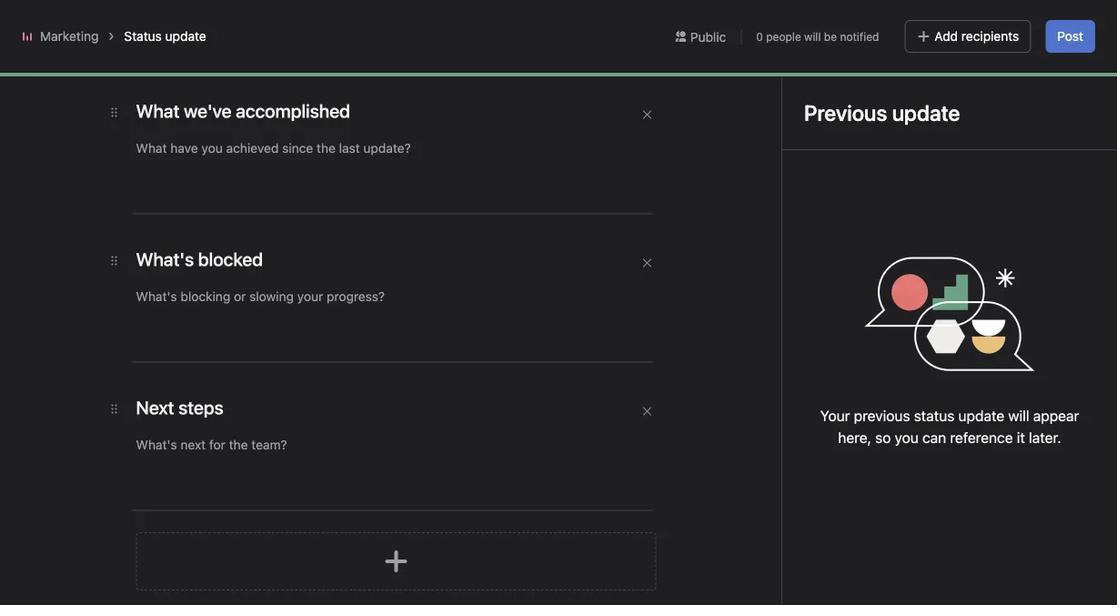 Task type: vqa. For each thing, say whether or not it's contained in the screenshot.
5️⃣ Fifth: Save time by collaborating in Asana
no



Task type: describe. For each thing, give the bounding box(es) containing it.
remove section image for section title text field
[[642, 109, 653, 120]]

your
[[821, 407, 850, 425]]

what's in my trial? button
[[861, 9, 964, 35]]

info
[[1039, 15, 1058, 28]]

projects element
[[0, 289, 218, 442]]

people
[[767, 30, 802, 43]]

left
[[834, 28, 851, 41]]

28 days left
[[810, 15, 851, 41]]

list link
[[240, 110, 262, 134]]

so
[[876, 429, 891, 446]]

status
[[124, 29, 162, 44]]

0 total projects
[[926, 239, 1005, 284]]

0 for 0
[[262, 239, 276, 265]]

update
[[706, 353, 749, 368]]

projects
[[704, 269, 753, 284]]

marketing link
[[40, 29, 99, 44]]

be
[[824, 30, 837, 43]]

update status button
[[694, 345, 800, 378]]

add report section image
[[382, 547, 411, 576]]

about
[[866, 353, 907, 370]]

will inside the your previous status update will appear here, so you can reference it later.
[[1009, 407, 1030, 425]]

add recipients button
[[905, 20, 1031, 53]]

your previous status update will appear here, so you can reference it later.
[[821, 407, 1080, 446]]

status inside the your previous status update will appear here, so you can reference it later.
[[914, 407, 955, 425]]

portfolio
[[95, 416, 144, 431]]

0 vertical spatial marketing
[[40, 29, 99, 44]]

list
[[240, 110, 262, 125]]

timeline
[[284, 110, 335, 125]]

Section title text field
[[136, 247, 263, 272]]

what's in my trial?
[[870, 15, 964, 28]]

update inside the your previous status update will appear here, so you can reference it later.
[[959, 407, 1005, 425]]

remove section image for what's blocked text field
[[642, 258, 653, 268]]

0 people will be notified
[[757, 30, 880, 43]]

first
[[69, 416, 92, 431]]

insights element
[[0, 166, 218, 289]]

later.
[[1029, 429, 1062, 446]]

0 for 0 total projects
[[926, 239, 939, 265]]

off
[[756, 269, 772, 284]]

billing
[[1005, 15, 1036, 28]]

post button
[[1046, 20, 1096, 53]]

projects off track
[[704, 269, 806, 284]]

my
[[47, 416, 65, 431]]

what's
[[870, 15, 906, 28]]

home
[[47, 62, 82, 77]]

post
[[1058, 29, 1084, 44]]

reference
[[951, 429, 1014, 446]]



Task type: locate. For each thing, give the bounding box(es) containing it.
0 inside 0 total projects
[[926, 239, 939, 265]]

28
[[810, 15, 823, 28]]

my first portfolio link
[[11, 410, 208, 439]]

track
[[776, 269, 806, 284]]

1 horizontal spatial update
[[959, 407, 1005, 425]]

marketing up home at the left of the page
[[40, 29, 99, 44]]

days
[[827, 15, 851, 28]]

1 horizontal spatial 0
[[757, 30, 764, 43]]

add up recipients
[[981, 15, 1002, 28]]

0 vertical spatial update
[[165, 29, 206, 44]]

marketing down the portfolios link
[[299, 76, 381, 98]]

notified
[[840, 30, 880, 43]]

hide sidebar image
[[24, 15, 38, 29]]

it
[[1017, 429, 1026, 446]]

1 vertical spatial marketing
[[299, 76, 381, 98]]

will up it
[[1009, 407, 1030, 425]]

1 vertical spatial update
[[959, 407, 1005, 425]]

my
[[921, 15, 936, 28]]

public
[[691, 29, 727, 44]]

trial?
[[939, 15, 964, 28]]

add billing info button
[[973, 9, 1058, 35]]

add for add recipients
[[935, 29, 959, 44]]

1 vertical spatial will
[[1009, 407, 1030, 425]]

0
[[757, 30, 764, 43], [262, 239, 276, 265], [926, 239, 939, 265]]

1 vertical spatial remove section image
[[642, 258, 653, 268]]

add down "trial?"
[[935, 29, 959, 44]]

update right 'status'
[[165, 29, 206, 44]]

0 horizontal spatial 0
[[262, 239, 276, 265]]

1 horizontal spatial status
[[914, 407, 955, 425]]

1 horizontal spatial will
[[1009, 407, 1030, 425]]

you
[[895, 429, 919, 446]]

in
[[909, 15, 918, 28]]

this portfolio
[[911, 353, 997, 370]]

will down 28
[[805, 30, 821, 43]]

1 vertical spatial status
[[914, 407, 955, 425]]

recipients
[[962, 29, 1020, 44]]

1 horizontal spatial marketing
[[299, 76, 381, 98]]

can
[[923, 429, 947, 446]]

portfolios link
[[299, 55, 355, 75]]

total
[[926, 269, 954, 284]]

update status
[[706, 353, 788, 368]]

remove section image
[[642, 109, 653, 120], [642, 258, 653, 268]]

status right update
[[752, 353, 788, 368]]

0 horizontal spatial update
[[165, 29, 206, 44]]

list box
[[344, 7, 781, 36]]

status update
[[124, 29, 206, 44]]

projects
[[958, 269, 1005, 284]]

add recipients
[[935, 29, 1020, 44]]

2 horizontal spatial 0
[[926, 239, 939, 265]]

previous update
[[805, 100, 961, 126]]

0 vertical spatial will
[[805, 30, 821, 43]]

status
[[752, 353, 788, 368], [914, 407, 955, 425]]

about this portfolio
[[866, 353, 997, 370]]

messages
[[599, 110, 659, 125]]

1 horizontal spatial add
[[981, 15, 1002, 28]]

update up the 'reference'
[[959, 407, 1005, 425]]

Section title text field
[[136, 395, 224, 420]]

will
[[805, 30, 821, 43], [1009, 407, 1030, 425]]

0 horizontal spatial status
[[752, 353, 788, 368]]

home link
[[11, 56, 208, 85]]

appear
[[1034, 407, 1080, 425]]

remove section image
[[642, 406, 653, 417]]

1 remove section image from the top
[[642, 109, 653, 120]]

add
[[981, 15, 1002, 28], [935, 29, 959, 44]]

status inside button
[[752, 353, 788, 368]]

Section title text field
[[136, 98, 350, 124]]

0 horizontal spatial marketing
[[40, 29, 99, 44]]

status up "can"
[[914, 407, 955, 425]]

0 horizontal spatial add
[[935, 29, 959, 44]]

timeline link
[[284, 110, 335, 134]]

2 remove section image from the top
[[642, 258, 653, 268]]

portfolios
[[299, 57, 355, 72]]

0 for 0 people will be notified
[[757, 30, 764, 43]]

latest status
[[248, 353, 335, 370]]

update
[[165, 29, 206, 44], [959, 407, 1005, 425]]

add for add billing info
[[981, 15, 1002, 28]]

0 vertical spatial remove section image
[[642, 109, 653, 120]]

0 vertical spatial status
[[752, 353, 788, 368]]

my first portfolio
[[47, 416, 144, 431]]

marketing
[[40, 29, 99, 44], [299, 76, 381, 98]]

add billing info
[[981, 15, 1058, 28]]

messages link
[[599, 110, 659, 134]]

0 horizontal spatial will
[[805, 30, 821, 43]]

here,
[[838, 429, 872, 446]]

previous
[[854, 407, 911, 425]]



